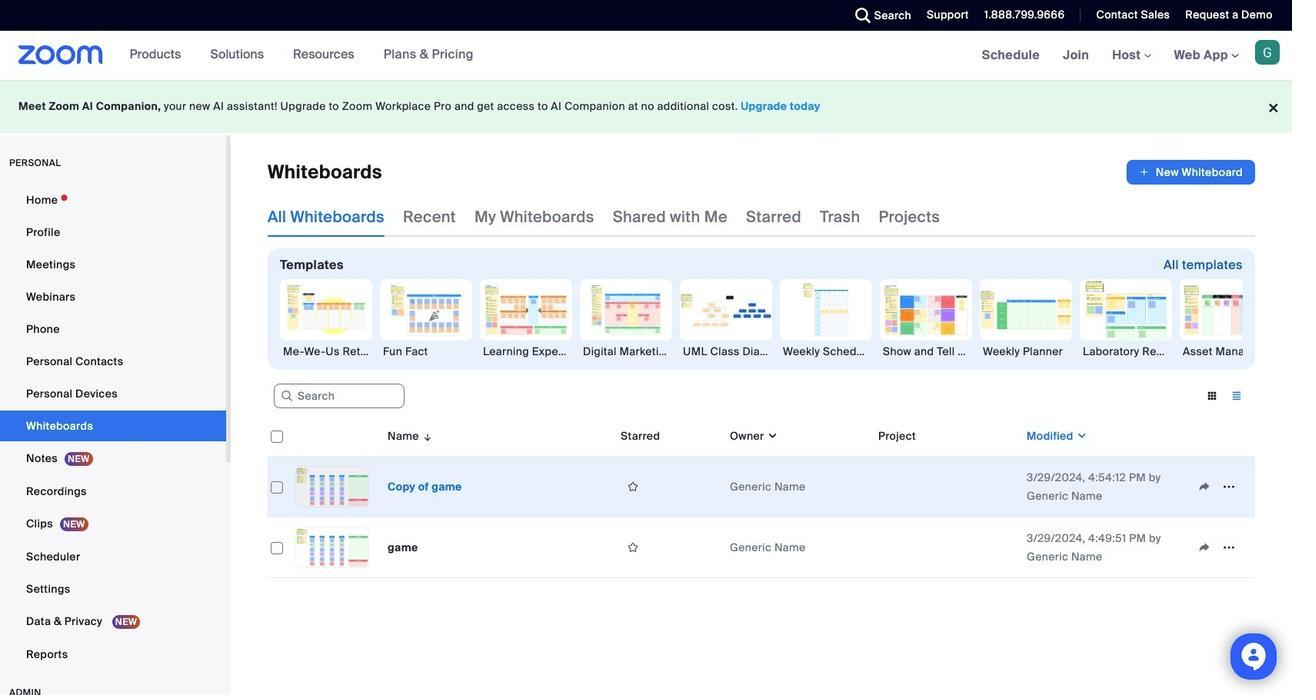 Task type: vqa. For each thing, say whether or not it's contained in the screenshot.
2nd Next Year element from the bottom of the page
no



Task type: describe. For each thing, give the bounding box(es) containing it.
show and tell with a twist element
[[880, 344, 973, 359]]

me-we-us retrospective element
[[280, 344, 372, 359]]

uml class diagram element
[[680, 344, 773, 359]]

copy of game, modified at mar 29, 2024 by generic name, link image
[[296, 466, 369, 508]]

grid mode, not selected image
[[1201, 389, 1225, 403]]

profile picture image
[[1256, 40, 1281, 65]]

thumbnail of game image
[[296, 528, 369, 568]]

zoom logo image
[[18, 45, 103, 65]]

product information navigation
[[118, 31, 486, 80]]

digital marketing canvas element
[[580, 344, 673, 359]]

thumbnail of copy of game image
[[296, 467, 369, 507]]

weekly schedule element
[[780, 344, 873, 359]]

more options for copy of game image
[[1217, 480, 1242, 494]]

asset management element
[[1180, 344, 1273, 359]]

meetings navigation
[[971, 31, 1293, 81]]

game element
[[388, 541, 418, 555]]



Task type: locate. For each thing, give the bounding box(es) containing it.
footer
[[0, 80, 1293, 133]]

copy of game element
[[388, 480, 462, 494]]

weekly planner element
[[980, 344, 1073, 359]]

Search text field
[[274, 384, 405, 409]]

add image
[[1140, 165, 1150, 180]]

share image
[[1193, 541, 1217, 555]]

2 cell from the top
[[873, 518, 1021, 579]]

share image
[[1193, 480, 1217, 494]]

cell
[[873, 457, 1021, 518], [873, 518, 1021, 579]]

1 cell from the top
[[873, 457, 1021, 518]]

learning experience canvas element
[[480, 344, 573, 359]]

cell for share image
[[873, 457, 1021, 518]]

personal menu menu
[[0, 185, 226, 672]]

banner
[[0, 31, 1293, 81]]

application
[[1127, 160, 1256, 185], [268, 416, 1256, 579], [621, 476, 718, 499], [1193, 476, 1250, 499], [621, 536, 718, 559], [1193, 536, 1250, 559]]

laboratory report element
[[1080, 344, 1173, 359]]

down image
[[1074, 429, 1088, 444]]

tabs of all whiteboard page tab list
[[268, 197, 941, 237]]

fun fact element
[[380, 344, 473, 359]]

arrow down image
[[419, 427, 433, 446]]

list mode, selected image
[[1225, 389, 1250, 403]]

more options for game image
[[1217, 541, 1242, 555]]

cell for share icon
[[873, 518, 1021, 579]]



